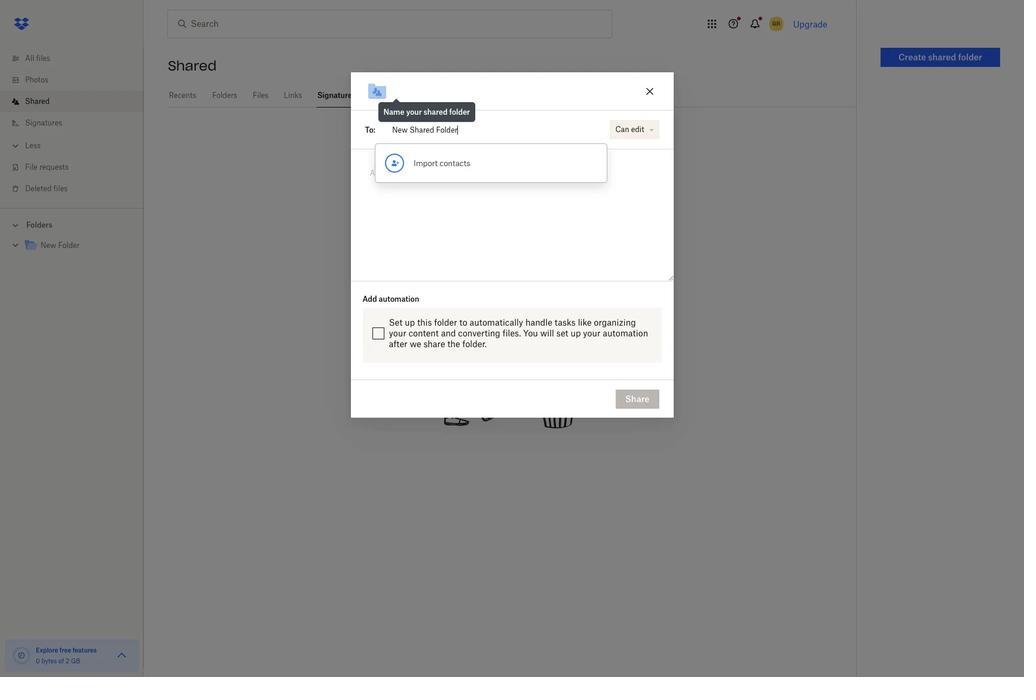 Task type: vqa. For each thing, say whether or not it's contained in the screenshot.
All files
yes



Task type: locate. For each thing, give the bounding box(es) containing it.
up right "set"
[[405, 318, 415, 328]]

2 horizontal spatial requests
[[482, 148, 543, 164]]

share
[[626, 394, 650, 404]]

0 vertical spatial files
[[36, 54, 50, 63]]

requests right file
[[39, 163, 69, 172]]

up
[[405, 318, 415, 328], [571, 329, 581, 339]]

automation
[[379, 295, 419, 304], [603, 329, 649, 339]]

1 horizontal spatial files
[[54, 184, 68, 193]]

your
[[406, 108, 422, 117], [389, 329, 407, 339], [583, 329, 601, 339]]

files for deleted files
[[54, 184, 68, 193]]

and
[[441, 329, 456, 339]]

gb
[[71, 658, 80, 665]]

illustration of an empty shelf image
[[418, 252, 597, 431]]

1 vertical spatial folders
[[26, 221, 52, 230]]

shared link
[[10, 91, 144, 112]]

upgrade link
[[794, 19, 828, 29]]

signatures,
[[477, 172, 532, 184]]

here.
[[607, 172, 632, 184]]

folders link
[[212, 84, 238, 106]]

new folder link
[[24, 238, 134, 254]]

shared right create
[[929, 52, 957, 62]]

name your shared folder
[[384, 108, 470, 117]]

0 vertical spatial up
[[405, 318, 415, 328]]

tab list containing recents
[[168, 84, 857, 108]]

new folder
[[41, 241, 80, 250]]

signatures link
[[10, 112, 144, 134]]

bytes
[[42, 658, 57, 665]]

request
[[435, 172, 474, 184]]

dropbox image
[[10, 12, 33, 36]]

no
[[391, 148, 409, 164]]

files for all files
[[36, 54, 50, 63]]

shared right name
[[424, 108, 448, 117]]

all files link
[[10, 48, 144, 69]]

handle
[[526, 318, 553, 328]]

0 horizontal spatial shared
[[25, 97, 50, 106]]

the
[[448, 339, 460, 349]]

list
[[0, 41, 144, 208]]

0 horizontal spatial files
[[36, 54, 50, 63]]

automation down organizing
[[603, 329, 649, 339]]

no signature requests in progress
[[391, 148, 624, 164]]

converting
[[458, 329, 501, 339]]

requests for signature requests
[[354, 91, 385, 100]]

1 vertical spatial automation
[[603, 329, 649, 339]]

Add a message (optional) text field
[[365, 164, 659, 192]]

files
[[36, 54, 50, 63], [54, 184, 68, 193]]

1 vertical spatial files
[[54, 184, 68, 193]]

contacts
[[440, 158, 471, 168]]

automation up "set"
[[379, 295, 419, 304]]

create shared folder button
[[881, 48, 1001, 67]]

0 vertical spatial folder
[[959, 52, 983, 62]]

1 horizontal spatial requests
[[354, 91, 385, 100]]

1 horizontal spatial shared
[[929, 52, 957, 62]]

1 horizontal spatial up
[[571, 329, 581, 339]]

can edit button
[[610, 120, 659, 140]]

folder
[[959, 52, 983, 62], [450, 108, 470, 117], [434, 318, 457, 328]]

shared down photos
[[25, 97, 50, 106]]

files inside "deleted files" link
[[54, 184, 68, 193]]

signature
[[413, 148, 478, 164]]

shared
[[929, 52, 957, 62], [424, 108, 448, 117]]

create
[[899, 52, 927, 62]]

0
[[36, 658, 40, 665]]

folders up new
[[26, 221, 52, 230]]

explore free features 0 bytes of 2 gb
[[36, 647, 97, 665]]

tab list
[[168, 84, 857, 108]]

folder inside button
[[959, 52, 983, 62]]

0 vertical spatial automation
[[379, 295, 419, 304]]

1 horizontal spatial shared
[[168, 57, 217, 74]]

like
[[578, 318, 592, 328]]

files link
[[252, 84, 269, 106]]

requests inside tab list
[[354, 91, 385, 100]]

this
[[417, 318, 432, 328]]

signature requests
[[318, 91, 385, 100]]

0 vertical spatial folders
[[212, 91, 237, 100]]

0 horizontal spatial automation
[[379, 295, 419, 304]]

they'll
[[536, 172, 565, 184]]

tasks
[[555, 318, 576, 328]]

share
[[424, 339, 445, 349]]

files
[[253, 91, 269, 100]]

can
[[616, 125, 630, 134]]

files right deleted
[[54, 184, 68, 193]]

folder up contact name field
[[450, 108, 470, 117]]

1 vertical spatial shared
[[25, 97, 50, 106]]

to
[[460, 318, 468, 328]]

0 horizontal spatial shared
[[424, 108, 448, 117]]

you
[[414, 172, 432, 184]]

set up this folder to automatically handle tasks like organizing your content and converting files. you will set up your automation after we share the folder.
[[389, 318, 649, 349]]

2 vertical spatial folder
[[434, 318, 457, 328]]

create shared folder
[[899, 52, 983, 62]]

folder right create
[[959, 52, 983, 62]]

Contact name field
[[388, 120, 605, 140]]

of
[[58, 658, 64, 665]]

up right set at right
[[571, 329, 581, 339]]

requests
[[354, 91, 385, 100], [482, 148, 543, 164], [39, 163, 69, 172]]

folder up and
[[434, 318, 457, 328]]

0 horizontal spatial folders
[[26, 221, 52, 230]]

requests up when you request signatures, they'll appear here.
[[482, 148, 543, 164]]

folders left the files on the left
[[212, 91, 237, 100]]

folder for set up this folder to automatically handle tasks like organizing your content and converting files. you will set up your automation after we share the folder.
[[434, 318, 457, 328]]

share button
[[616, 390, 659, 409]]

shared up recents link
[[168, 57, 217, 74]]

0 horizontal spatial requests
[[39, 163, 69, 172]]

files right all
[[36, 54, 50, 63]]

set
[[557, 329, 569, 339]]

1 vertical spatial shared
[[424, 108, 448, 117]]

links link
[[284, 84, 303, 106]]

new
[[41, 241, 56, 250]]

2
[[66, 658, 69, 665]]

name
[[384, 108, 405, 117]]

folders
[[212, 91, 237, 100], [26, 221, 52, 230]]

will
[[541, 329, 554, 339]]

when
[[383, 172, 411, 184]]

requests up name
[[354, 91, 385, 100]]

add
[[363, 295, 377, 304]]

deleted
[[25, 184, 52, 193]]

folder inside set up this folder to automatically handle tasks like organizing your content and converting files. you will set up your automation after we share the folder.
[[434, 318, 457, 328]]

1 horizontal spatial automation
[[603, 329, 649, 339]]

recents
[[169, 91, 196, 100]]

automation inside set up this folder to automatically handle tasks like organizing your content and converting files. you will set up your automation after we share the folder.
[[603, 329, 649, 339]]

set
[[389, 318, 403, 328]]

0 vertical spatial shared
[[168, 57, 217, 74]]

shared
[[168, 57, 217, 74], [25, 97, 50, 106]]

1 horizontal spatial folders
[[212, 91, 237, 100]]

files inside the all files link
[[36, 54, 50, 63]]

0 horizontal spatial up
[[405, 318, 415, 328]]

0 vertical spatial shared
[[929, 52, 957, 62]]

organizing
[[594, 318, 636, 328]]

shared inside sharing modal dialog
[[424, 108, 448, 117]]

1 vertical spatial folder
[[450, 108, 470, 117]]



Task type: describe. For each thing, give the bounding box(es) containing it.
less
[[25, 141, 41, 150]]

features
[[73, 647, 97, 654]]

edit
[[632, 125, 645, 134]]

signature
[[318, 91, 352, 100]]

folder for name your shared folder
[[450, 108, 470, 117]]

automatically
[[470, 318, 523, 328]]

import
[[414, 158, 438, 168]]

folders inside tab list
[[212, 91, 237, 100]]

import contacts
[[414, 158, 471, 168]]

to:
[[365, 125, 376, 134]]

shared inside 'link'
[[25, 97, 50, 106]]

deleted files
[[25, 184, 68, 193]]

folders inside button
[[26, 221, 52, 230]]

photos link
[[10, 69, 144, 91]]

folder
[[58, 241, 80, 250]]

upgrade
[[794, 19, 828, 29]]

shared list item
[[0, 91, 144, 112]]

folder.
[[463, 339, 487, 349]]

your right name
[[406, 108, 422, 117]]

appear
[[568, 172, 604, 184]]

less image
[[10, 140, 22, 152]]

when you request signatures, they'll appear here.
[[383, 172, 632, 184]]

free
[[60, 647, 71, 654]]

progress
[[563, 148, 624, 164]]

1 vertical spatial up
[[571, 329, 581, 339]]

Import contacts field
[[376, 118, 607, 183]]

sharing modal dialog
[[351, 73, 674, 514]]

your down 'like'
[[583, 329, 601, 339]]

folders button
[[0, 216, 144, 234]]

signature requests link
[[317, 84, 385, 106]]

deleted files link
[[10, 178, 144, 200]]

file requests
[[25, 163, 69, 172]]

you
[[524, 329, 538, 339]]

we
[[410, 339, 421, 349]]

recents link
[[168, 84, 197, 106]]

add automation
[[363, 295, 419, 304]]

links
[[284, 91, 302, 100]]

file requests link
[[10, 157, 144, 178]]

files.
[[503, 329, 521, 339]]

content
[[409, 329, 439, 339]]

file
[[25, 163, 37, 172]]

list containing all files
[[0, 41, 144, 208]]

quota usage element
[[12, 647, 31, 666]]

after
[[389, 339, 408, 349]]

explore
[[36, 647, 58, 654]]

requests for file requests
[[39, 163, 69, 172]]

can edit
[[616, 125, 645, 134]]

shared inside button
[[929, 52, 957, 62]]

your up the after
[[389, 329, 407, 339]]

photos
[[25, 75, 48, 84]]

all
[[25, 54, 34, 63]]

signatures
[[25, 118, 62, 127]]

Name your shared folder text field
[[403, 85, 634, 98]]

all files
[[25, 54, 50, 63]]

in
[[547, 148, 559, 164]]



